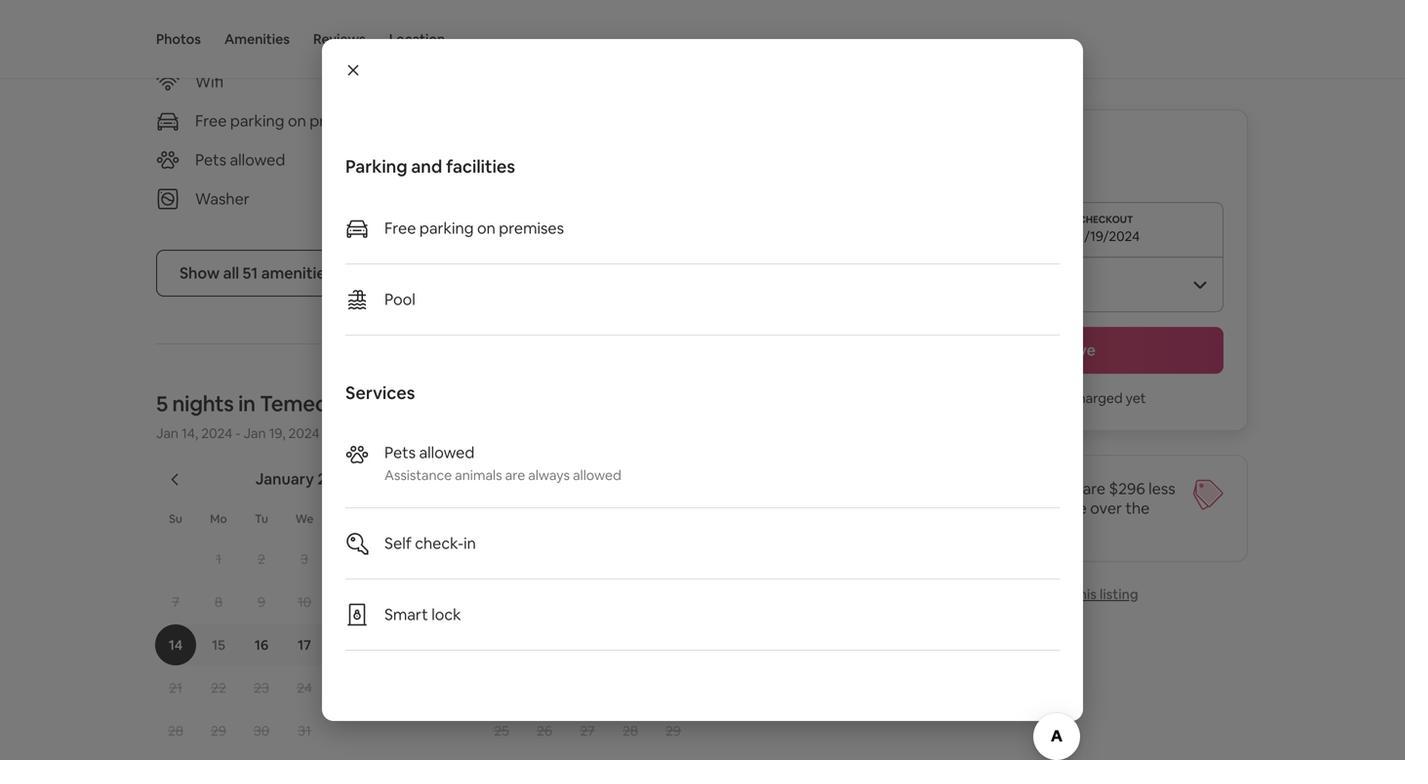 Task type: describe. For each thing, give the bounding box(es) containing it.
report
[[1026, 586, 1071, 603]]

photos button
[[156, 0, 201, 78]]

parking
[[346, 155, 408, 178]]

0 vertical spatial 11
[[342, 593, 353, 611]]

2 28 button from the left
[[609, 711, 652, 752]]

18 button
[[326, 625, 369, 666]]

dates
[[1039, 479, 1080, 499]]

smart lock
[[385, 605, 461, 625]]

7, wednesday, february 2024. unavailable button
[[610, 582, 651, 623]]

1 16 from the left
[[255, 636, 269, 654]]

8
[[215, 593, 223, 611]]

31
[[298, 722, 311, 740]]

2 17 from the left
[[753, 636, 766, 654]]

0 vertical spatial premises
[[310, 111, 375, 131]]

5 nights in temecula jan 14, 2024 - jan 19, 2024
[[156, 390, 356, 442]]

24, saturday, february 2024. unavailable button
[[739, 668, 780, 709]]

25 button
[[480, 711, 523, 752]]

lock
[[432, 605, 461, 625]]

amenities
[[224, 30, 290, 48]]

always
[[528, 467, 570, 484]]

1 15 button from the left
[[197, 625, 240, 666]]

reviews button
[[313, 0, 366, 78]]

21, wednesday, february 2024. unavailable button
[[610, 668, 651, 709]]

26
[[537, 722, 553, 740]]

location
[[389, 30, 445, 48]]

1 29 button from the left
[[197, 711, 240, 752]]

all
[[223, 263, 239, 283]]

1 28 button from the left
[[154, 711, 197, 752]]

yet
[[1126, 389, 1147, 407]]

24 button
[[283, 668, 326, 709]]

5, monday, february 2024. unavailable button
[[524, 582, 565, 623]]

0 horizontal spatial 12 button
[[369, 582, 412, 623]]

show
[[180, 263, 220, 283]]

february
[[578, 469, 644, 489]]

10
[[298, 593, 312, 611]]

6
[[429, 550, 437, 568]]

23, friday, february 2024. unavailable button
[[696, 668, 737, 709]]

19
[[383, 636, 397, 654]]

1 vertical spatial 12 button
[[523, 625, 566, 666]]

21 button
[[154, 668, 197, 709]]

list for parking and facilities
[[346, 193, 1060, 336]]

washer
[[195, 189, 250, 209]]

20
[[425, 636, 441, 654]]

26, friday, january 2024. unavailable button
[[370, 668, 411, 709]]

9, friday, february 2024. unavailable button
[[696, 582, 737, 623]]

30
[[254, 722, 270, 740]]

temecula
[[260, 390, 356, 418]]

1 17 button from the left
[[283, 625, 326, 666]]

pets allowed assistance animals are always allowed
[[385, 443, 622, 484]]

0 horizontal spatial parking
[[230, 111, 285, 131]]

tu
[[255, 511, 268, 527]]

4, sunday, february 2024. unavailable button
[[481, 582, 522, 623]]

30 button
[[240, 711, 283, 752]]

27, saturday, january 2024. unavailable button
[[413, 668, 454, 709]]

3 button
[[283, 539, 326, 580]]

pets for pets allowed
[[195, 150, 226, 170]]

won't
[[1013, 389, 1049, 407]]

kitchen
[[522, 33, 577, 53]]

parking inside list
[[420, 218, 474, 238]]

5 for 5 nights in temecula jan 14, 2024 - jan 19, 2024
[[156, 390, 168, 418]]

and
[[411, 155, 442, 178]]

22
[[211, 679, 226, 697]]

parking and facilities
[[346, 155, 515, 178]]

21
[[169, 679, 182, 697]]

1 jan from the left
[[156, 425, 179, 442]]

10 button
[[283, 582, 326, 623]]

are inside your dates are $296 less than the avg. nightly rate over the last 3 months.
[[1083, 479, 1106, 499]]

23 button
[[240, 668, 283, 709]]

nights
[[172, 390, 234, 418]]

show all 51 amenities
[[180, 263, 333, 283]]

31 button
[[283, 711, 326, 752]]

you won't be charged yet
[[987, 389, 1147, 407]]

pets for pets allowed assistance animals are always allowed
[[385, 443, 416, 463]]

22, thursday, february 2024. unavailable button
[[653, 668, 694, 709]]

services
[[346, 382, 415, 405]]

19, monday, february 2024. unavailable button
[[524, 668, 565, 709]]

self check-in
[[385, 533, 476, 553]]

26 button
[[523, 711, 566, 752]]

25
[[494, 722, 509, 740]]

reserve
[[1037, 340, 1096, 360]]

14 for second 14 button from the right
[[169, 636, 183, 654]]

2024 left -
[[201, 425, 233, 442]]

than
[[909, 498, 942, 518]]

$296
[[1109, 479, 1146, 499]]

mo
[[210, 511, 227, 527]]

view
[[266, 33, 299, 53]]

allowed for pets allowed
[[230, 150, 285, 170]]

6, tuesday, february 2024. unavailable button
[[567, 582, 608, 623]]

assistance
[[385, 467, 452, 484]]

1 14 button from the left
[[154, 625, 197, 666]]

th
[[340, 511, 355, 527]]

in for check-
[[464, 533, 476, 553]]

2 17 button from the left
[[738, 625, 781, 666]]

show all 51 amenities button
[[156, 250, 357, 297]]

reviews
[[313, 30, 366, 48]]

in for nights
[[238, 390, 256, 418]]

9
[[258, 593, 266, 611]]

location button
[[389, 0, 445, 78]]

last
[[909, 518, 935, 538]]

rate
[[1058, 498, 1087, 518]]

5 button
[[369, 539, 412, 580]]

are inside pets allowed assistance animals are always allowed
[[505, 467, 525, 484]]

mountain
[[195, 33, 262, 53]]

1/19/2024
[[1079, 227, 1140, 245]]

8 button
[[197, 582, 240, 623]]



Task type: locate. For each thing, give the bounding box(es) containing it.
2024 up th on the left bottom of page
[[318, 469, 354, 489]]

11 down the 4, sunday, february 2024. unavailable button
[[496, 636, 507, 654]]

0 vertical spatial 11 button
[[326, 582, 369, 623]]

2 jan from the left
[[244, 425, 266, 442]]

13 for 13 button to the bottom
[[581, 636, 594, 654]]

29 for 2nd 29 button
[[666, 722, 681, 740]]

1 horizontal spatial 16
[[710, 636, 723, 654]]

11 down 4 button
[[342, 593, 353, 611]]

0 horizontal spatial 16 button
[[240, 625, 283, 666]]

10, saturday, february 2024. unavailable button
[[739, 582, 780, 623]]

1 horizontal spatial 12
[[538, 636, 551, 654]]

1 15 from the left
[[212, 636, 225, 654]]

17 button
[[283, 625, 326, 666], [738, 625, 781, 666]]

0 vertical spatial 13
[[427, 593, 440, 611]]

14,
[[182, 425, 198, 442]]

14 button up 21, wednesday, february 2024. unavailable button
[[609, 625, 652, 666]]

free down "parking"
[[385, 218, 416, 238]]

0 horizontal spatial 17 button
[[283, 625, 326, 666]]

pets inside pets allowed assistance animals are always allowed
[[385, 443, 416, 463]]

20, tuesday, february 2024. unavailable button
[[567, 668, 608, 709]]

1 horizontal spatial free parking on premises
[[385, 218, 564, 238]]

parking up the pets allowed
[[230, 111, 285, 131]]

on inside what this place offers dialog
[[477, 218, 496, 238]]

0 horizontal spatial 13 button
[[412, 582, 455, 623]]

check-
[[415, 533, 464, 553]]

1 vertical spatial allowed
[[419, 443, 475, 463]]

1 horizontal spatial parking
[[420, 218, 474, 238]]

1 vertical spatial 3
[[301, 550, 308, 568]]

1 horizontal spatial 16 button
[[695, 625, 738, 666]]

0 horizontal spatial jan
[[156, 425, 179, 442]]

pets allowed
[[195, 150, 285, 170]]

your
[[1004, 479, 1036, 499]]

on down view
[[288, 111, 306, 131]]

19,
[[269, 425, 286, 442]]

amenities button
[[224, 0, 290, 78]]

12 for the bottommost the 12 "button"
[[538, 636, 551, 654]]

2024
[[201, 425, 233, 442], [289, 425, 320, 442], [318, 469, 354, 489], [647, 469, 683, 489]]

12 button up the 19, monday, february 2024. unavailable button
[[523, 625, 566, 666]]

17 button up 24, saturday, february 2024. unavailable button
[[738, 625, 781, 666]]

17 button left 18
[[283, 625, 326, 666]]

you
[[987, 389, 1010, 407]]

allowed right always
[[573, 467, 622, 484]]

0 horizontal spatial 29
[[211, 722, 226, 740]]

on down "facilities" at the left
[[477, 218, 496, 238]]

2 the from the left
[[1126, 498, 1150, 518]]

free down wifi
[[195, 111, 227, 131]]

premises up "parking"
[[310, 111, 375, 131]]

0 vertical spatial 3
[[938, 518, 947, 538]]

calendar application
[[133, 448, 1406, 760]]

1 horizontal spatial 14 button
[[609, 625, 652, 666]]

are left the $296
[[1083, 479, 1106, 499]]

1 horizontal spatial 11
[[496, 636, 507, 654]]

1 horizontal spatial 29 button
[[652, 711, 695, 752]]

free parking on premises
[[195, 111, 375, 131], [385, 218, 564, 238]]

list containing free parking on premises
[[346, 193, 1060, 336]]

1 vertical spatial parking
[[420, 218, 474, 238]]

14 down '7'
[[169, 636, 183, 654]]

3 inside your dates are $296 less than the avg. nightly rate over the last 3 months.
[[938, 518, 947, 538]]

3 inside '3' button
[[301, 550, 308, 568]]

11 button down 4 button
[[326, 582, 369, 623]]

1 horizontal spatial 17 button
[[738, 625, 781, 666]]

14 for 2nd 14 button from left
[[624, 636, 637, 654]]

in up -
[[238, 390, 256, 418]]

16 button up 23, friday, february 2024. unavailable button at the bottom of the page
[[695, 625, 738, 666]]

2 28 from the left
[[623, 722, 638, 740]]

0 horizontal spatial on
[[288, 111, 306, 131]]

animals
[[455, 467, 502, 484]]

0 horizontal spatial 3
[[301, 550, 308, 568]]

12 button
[[369, 582, 412, 623], [523, 625, 566, 666]]

12 down 5 button
[[384, 593, 397, 611]]

16 up 23, friday, february 2024. unavailable button at the bottom of the page
[[710, 636, 723, 654]]

0 vertical spatial pets
[[195, 150, 226, 170]]

premises
[[310, 111, 375, 131], [499, 218, 564, 238]]

allowed
[[230, 150, 285, 170], [419, 443, 475, 463], [573, 467, 622, 484]]

avg.
[[973, 498, 1003, 518]]

28
[[168, 722, 184, 740], [623, 722, 638, 740]]

facilities
[[446, 155, 515, 178]]

1 horizontal spatial jan
[[244, 425, 266, 442]]

1 horizontal spatial 13 button
[[566, 625, 609, 666]]

jan left 14,
[[156, 425, 179, 442]]

0 horizontal spatial 16
[[255, 636, 269, 654]]

11
[[342, 593, 353, 611], [496, 636, 507, 654]]

in right the "6" button
[[464, 533, 476, 553]]

pets
[[195, 150, 226, 170], [385, 443, 416, 463]]

15 up 22, thursday, february 2024. unavailable button in the bottom of the page
[[667, 636, 680, 654]]

charged
[[1071, 389, 1123, 407]]

february 2024
[[578, 469, 683, 489]]

0 vertical spatial in
[[238, 390, 256, 418]]

5 left 6
[[387, 550, 394, 568]]

14 button down '7'
[[154, 625, 197, 666]]

premises inside list
[[499, 218, 564, 238]]

1 horizontal spatial 14
[[624, 636, 637, 654]]

2 list from the top
[[346, 420, 1060, 651]]

27
[[580, 722, 595, 740]]

2 14 from the left
[[624, 636, 637, 654]]

0 vertical spatial 12
[[384, 593, 397, 611]]

29 down 22, thursday, february 2024. unavailable button in the bottom of the page
[[666, 722, 681, 740]]

7 button
[[154, 582, 197, 623]]

25, thursday, january 2024. unavailable button
[[327, 668, 368, 709]]

1 horizontal spatial 15 button
[[652, 625, 695, 666]]

allowed up washer
[[230, 150, 285, 170]]

report this listing button
[[995, 586, 1139, 603]]

3 right last
[[938, 518, 947, 538]]

2 vertical spatial allowed
[[573, 467, 622, 484]]

2024 right february
[[647, 469, 683, 489]]

16 button down 9
[[240, 625, 283, 666]]

15
[[212, 636, 225, 654], [667, 636, 680, 654]]

29 button down 22
[[197, 711, 240, 752]]

1 vertical spatial free parking on premises
[[385, 218, 564, 238]]

13 for top 13 button
[[427, 593, 440, 611]]

1 horizontal spatial on
[[477, 218, 496, 238]]

0 vertical spatial free
[[195, 111, 227, 131]]

12 for left the 12 "button"
[[384, 593, 397, 611]]

list for services
[[346, 420, 1060, 651]]

january
[[255, 469, 314, 489]]

24
[[297, 679, 312, 697]]

in inside 5 nights in temecula jan 14, 2024 - jan 19, 2024
[[238, 390, 256, 418]]

2
[[258, 550, 265, 568]]

jan right -
[[244, 425, 266, 442]]

11 button
[[326, 582, 369, 623], [480, 625, 523, 666]]

1 vertical spatial on
[[477, 218, 496, 238]]

smart
[[385, 605, 428, 625]]

0 horizontal spatial 28
[[168, 722, 184, 740]]

8, thursday, february 2024. unavailable button
[[653, 582, 694, 623]]

allowed for pets allowed assistance animals are always allowed
[[419, 443, 475, 463]]

1
[[216, 550, 222, 568]]

0 horizontal spatial in
[[238, 390, 256, 418]]

6 button
[[412, 539, 455, 580]]

0 horizontal spatial 5
[[156, 390, 168, 418]]

your dates are $296 less than the avg. nightly rate over the last 3 months.
[[909, 479, 1176, 538]]

1 vertical spatial 13 button
[[566, 625, 609, 666]]

14 button
[[154, 625, 197, 666], [609, 625, 652, 666]]

13 up 20 at the bottom
[[427, 593, 440, 611]]

0 vertical spatial allowed
[[230, 150, 285, 170]]

the right over
[[1126, 498, 1150, 518]]

0 horizontal spatial 12
[[384, 593, 397, 611]]

2 horizontal spatial allowed
[[573, 467, 622, 484]]

51
[[243, 263, 258, 283]]

28 button down 21, wednesday, february 2024. unavailable button
[[609, 711, 652, 752]]

free inside what this place offers dialog
[[385, 218, 416, 238]]

2024 right 19,
[[289, 425, 320, 442]]

free parking on premises up the pets allowed
[[195, 111, 375, 131]]

2 16 button from the left
[[695, 625, 738, 666]]

1 vertical spatial 11
[[496, 636, 507, 654]]

list containing pets allowed
[[346, 420, 1060, 651]]

1 horizontal spatial 29
[[666, 722, 681, 740]]

16 down 9
[[255, 636, 269, 654]]

1 list from the top
[[346, 193, 1060, 336]]

0 vertical spatial parking
[[230, 111, 285, 131]]

5 inside button
[[387, 550, 394, 568]]

0 horizontal spatial premises
[[310, 111, 375, 131]]

1 14 from the left
[[169, 636, 183, 654]]

0 horizontal spatial pets
[[195, 150, 226, 170]]

1 horizontal spatial pets
[[385, 443, 416, 463]]

1 horizontal spatial 12 button
[[523, 625, 566, 666]]

reserve button
[[909, 327, 1224, 374]]

1 vertical spatial list
[[346, 420, 1060, 651]]

2 16 from the left
[[710, 636, 723, 654]]

5 inside 5 nights in temecula jan 14, 2024 - jan 19, 2024
[[156, 390, 168, 418]]

2 15 from the left
[[667, 636, 680, 654]]

2 29 button from the left
[[652, 711, 695, 752]]

0 horizontal spatial 14
[[169, 636, 183, 654]]

13 down 6, tuesday, february 2024. unavailable button
[[581, 636, 594, 654]]

23
[[254, 679, 269, 697]]

0 horizontal spatial 11
[[342, 593, 353, 611]]

free parking on premises inside what this place offers dialog
[[385, 218, 564, 238]]

listing
[[1100, 586, 1139, 603]]

0 horizontal spatial free
[[195, 111, 227, 131]]

0 horizontal spatial 13
[[427, 593, 440, 611]]

pets up washer
[[195, 150, 226, 170]]

0 horizontal spatial 29 button
[[197, 711, 240, 752]]

0 vertical spatial list
[[346, 193, 1060, 336]]

1 vertical spatial 13
[[581, 636, 594, 654]]

nightly
[[1006, 498, 1055, 518]]

5 for 5
[[387, 550, 394, 568]]

parking
[[230, 111, 285, 131], [420, 218, 474, 238]]

1 16 button from the left
[[240, 625, 283, 666]]

12 up the 19, monday, february 2024. unavailable button
[[538, 636, 551, 654]]

allowed up assistance
[[419, 443, 475, 463]]

0 horizontal spatial are
[[505, 467, 525, 484]]

wifi
[[195, 72, 224, 92]]

0 horizontal spatial 11 button
[[326, 582, 369, 623]]

less
[[1149, 479, 1176, 499]]

15 for first 15 button from the left
[[212, 636, 225, 654]]

0 vertical spatial on
[[288, 111, 306, 131]]

1 the from the left
[[946, 498, 970, 518]]

1 vertical spatial free
[[385, 218, 416, 238]]

1 horizontal spatial free
[[385, 218, 416, 238]]

2 14 button from the left
[[609, 625, 652, 666]]

0 horizontal spatial 14 button
[[154, 625, 197, 666]]

1 vertical spatial 12
[[538, 636, 551, 654]]

what this place offers dialog
[[322, 0, 1084, 721]]

we
[[295, 511, 314, 527]]

-
[[236, 425, 241, 442]]

1 horizontal spatial 15
[[667, 636, 680, 654]]

1 horizontal spatial allowed
[[419, 443, 475, 463]]

0 horizontal spatial 15
[[212, 636, 225, 654]]

1 horizontal spatial 11 button
[[480, 625, 523, 666]]

the left avg.
[[946, 498, 970, 518]]

18, sunday, february 2024. unavailable button
[[481, 668, 522, 709]]

are
[[505, 467, 525, 484], [1083, 479, 1106, 499]]

0 horizontal spatial the
[[946, 498, 970, 518]]

15 button up 22, thursday, february 2024. unavailable button in the bottom of the page
[[652, 625, 695, 666]]

1 horizontal spatial 3
[[938, 518, 947, 538]]

list
[[346, 193, 1060, 336], [346, 420, 1060, 651]]

1 vertical spatial 11 button
[[480, 625, 523, 666]]

1 horizontal spatial premises
[[499, 218, 564, 238]]

pool
[[385, 289, 416, 309]]

1 29 from the left
[[211, 722, 226, 740]]

29 button down 22, thursday, february 2024. unavailable button in the bottom of the page
[[652, 711, 695, 752]]

0 vertical spatial 5
[[156, 390, 168, 418]]

1 vertical spatial pets
[[385, 443, 416, 463]]

28 right 27 button
[[623, 722, 638, 740]]

28 down 21 button
[[168, 722, 184, 740]]

1 horizontal spatial 13
[[581, 636, 594, 654]]

january 2024
[[255, 469, 354, 489]]

18
[[341, 636, 355, 654]]

2 29 from the left
[[666, 722, 681, 740]]

13 button up 20, tuesday, february 2024. unavailable button
[[566, 625, 609, 666]]

1 horizontal spatial 28 button
[[609, 711, 652, 752]]

1 horizontal spatial in
[[464, 533, 476, 553]]

2 15 button from the left
[[652, 625, 695, 666]]

15 down 8
[[212, 636, 225, 654]]

1 horizontal spatial 5
[[387, 550, 394, 568]]

over
[[1091, 498, 1123, 518]]

17 up 24, saturday, february 2024. unavailable button
[[753, 636, 766, 654]]

parking down parking and facilities
[[420, 218, 474, 238]]

5 left nights
[[156, 390, 168, 418]]

15 button down the 8 button
[[197, 625, 240, 666]]

1 horizontal spatial 17
[[753, 636, 766, 654]]

14 up 21, wednesday, february 2024. unavailable button
[[624, 636, 637, 654]]

1 horizontal spatial are
[[1083, 479, 1106, 499]]

1 vertical spatial 5
[[387, 550, 394, 568]]

in inside what this place offers dialog
[[464, 533, 476, 553]]

0 horizontal spatial allowed
[[230, 150, 285, 170]]

pets up assistance
[[385, 443, 416, 463]]

0 horizontal spatial 15 button
[[197, 625, 240, 666]]

jan
[[156, 425, 179, 442], [244, 425, 266, 442]]

29 down 22
[[211, 722, 226, 740]]

9 button
[[240, 582, 283, 623]]

28 button
[[154, 711, 197, 752], [609, 711, 652, 752]]

19 button
[[369, 625, 412, 666]]

1 vertical spatial premises
[[499, 218, 564, 238]]

12 button down 5 button
[[369, 582, 412, 623]]

are left always
[[505, 467, 525, 484]]

premises down "facilities" at the left
[[499, 218, 564, 238]]

0 vertical spatial 12 button
[[369, 582, 412, 623]]

mountain view
[[195, 33, 299, 53]]

the
[[946, 498, 970, 518], [1126, 498, 1150, 518]]

12
[[384, 593, 397, 611], [538, 636, 551, 654]]

photos
[[156, 30, 201, 48]]

1 horizontal spatial 28
[[623, 722, 638, 740]]

16
[[255, 636, 269, 654], [710, 636, 723, 654]]

1 28 from the left
[[168, 722, 184, 740]]

report this listing
[[1026, 586, 1139, 603]]

1 horizontal spatial the
[[1126, 498, 1150, 518]]

0 vertical spatial free parking on premises
[[195, 111, 375, 131]]

be
[[1051, 389, 1068, 407]]

3 down we
[[301, 550, 308, 568]]

0 horizontal spatial free parking on premises
[[195, 111, 375, 131]]

0 horizontal spatial 17
[[298, 636, 311, 654]]

0 vertical spatial 13 button
[[412, 582, 455, 623]]

7
[[172, 593, 179, 611]]

15 for first 15 button from the right
[[667, 636, 680, 654]]

16 button
[[240, 625, 283, 666], [695, 625, 738, 666]]

1 vertical spatial in
[[464, 533, 476, 553]]

29 for 2nd 29 button from right
[[211, 722, 226, 740]]

17 left 18
[[298, 636, 311, 654]]

1 17 from the left
[[298, 636, 311, 654]]

13
[[427, 593, 440, 611], [581, 636, 594, 654]]

0 horizontal spatial 28 button
[[154, 711, 197, 752]]

free parking on premises down "facilities" at the left
[[385, 218, 564, 238]]

this
[[1074, 586, 1097, 603]]

1 button
[[197, 539, 240, 580]]

20 button
[[412, 625, 455, 666]]

2 button
[[240, 539, 283, 580]]

27 button
[[566, 711, 609, 752]]

13 button up 20 'button'
[[412, 582, 455, 623]]

11 button down the 4, sunday, february 2024. unavailable button
[[480, 625, 523, 666]]

14
[[169, 636, 183, 654], [624, 636, 637, 654]]

28 button down 21 button
[[154, 711, 197, 752]]



Task type: vqa. For each thing, say whether or not it's contained in the screenshot.
Travel admin
no



